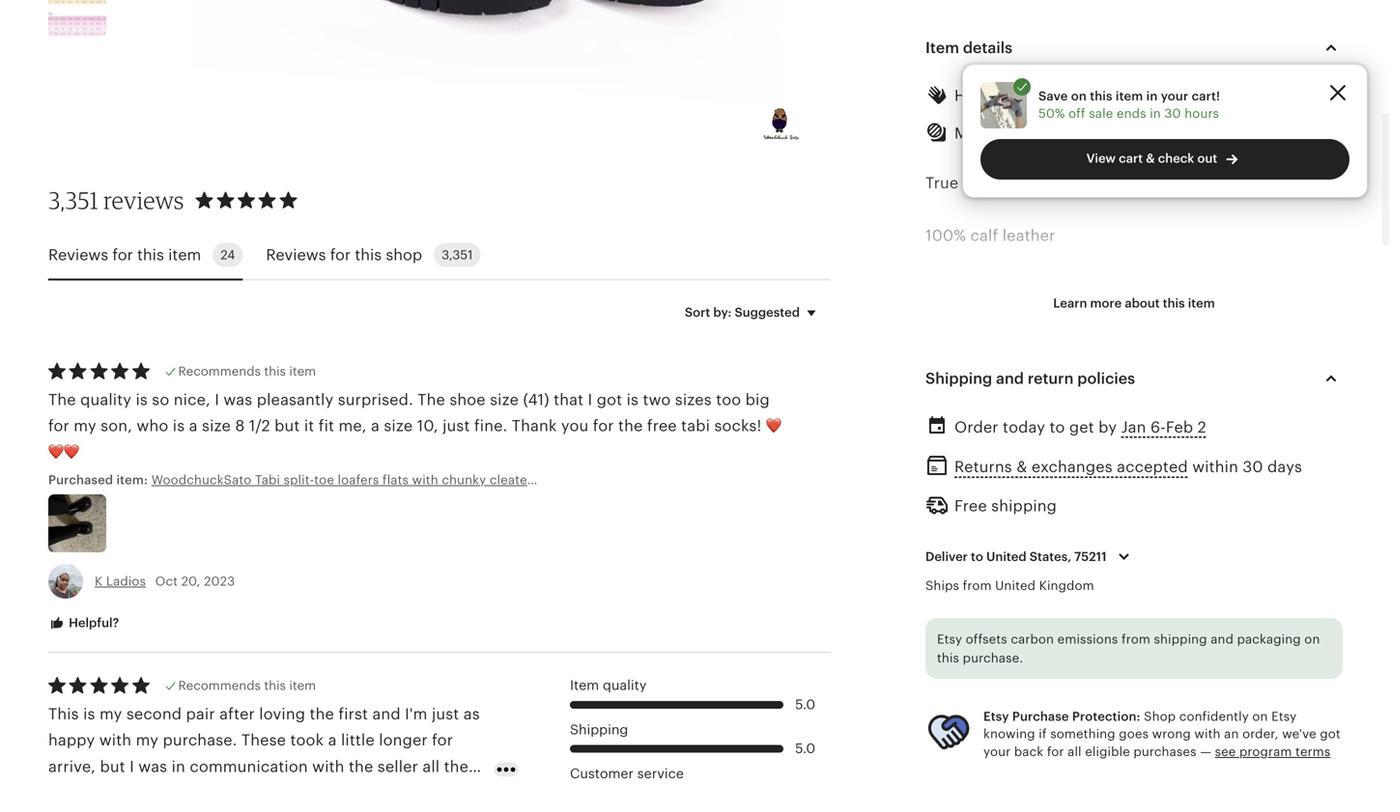 Task type: describe. For each thing, give the bounding box(es) containing it.
quality for the
[[80, 391, 132, 409]]

me
[[234, 785, 258, 786]]

2 vertical spatial my
[[136, 732, 159, 750]]

the up the took
[[310, 706, 334, 723]]

returns & exchanges accepted button
[[955, 454, 1189, 482]]

sale
[[1090, 106, 1114, 121]]

true
[[926, 174, 959, 192]]

we've
[[1283, 728, 1317, 742]]

arrive,
[[48, 759, 96, 776]]

helpful?
[[66, 616, 119, 631]]

shop
[[1145, 710, 1177, 724]]

carbon
[[1011, 632, 1055, 647]]

exchanges
[[1032, 459, 1113, 476]]

seller
[[378, 759, 418, 776]]

happy
[[48, 732, 95, 750]]

got inside the quality is so nice, i was pleasantly surprised. the shoe size (41) that i got is two sizes too big for my son, who is a size 8 1/2 but it fit me, a size 10, just fine. thank you for the free tabi socks! ❤️ ❤️❤️
[[597, 391, 623, 409]]

purchases
[[1134, 745, 1197, 760]]

first
[[339, 706, 368, 723]]

jan 6-feb 2 button
[[1122, 414, 1207, 442]]

protection:
[[1073, 710, 1141, 724]]

k
[[95, 575, 103, 589]]

reviews for reviews for this item
[[48, 246, 108, 264]]

reviews for this shop
[[266, 246, 422, 264]]

about
[[1125, 296, 1160, 311]]

the left photo
[[1257, 174, 1281, 192]]

5.0 for shipping
[[796, 742, 816, 757]]

size left the 8
[[202, 418, 231, 435]]

two
[[643, 391, 671, 409]]

eligible
[[1086, 745, 1131, 760]]

calf for materials:
[[1032, 125, 1060, 142]]

after
[[220, 706, 255, 723]]

all inside this is my second pair after loving the first and i'm just as happy with my purchase. these took a little longer for arrive, but i was in communication with the seller all the way and he even helped me confirm sizing bef
[[423, 759, 440, 776]]

tab list containing reviews for this item
[[48, 231, 831, 281]]

suggested
[[735, 305, 800, 320]]

item inside tab list
[[168, 246, 201, 264]]

3,351 for 3,351
[[442, 248, 473, 262]]

emissions
[[1058, 632, 1119, 647]]

return
[[1028, 370, 1074, 388]]

2 recommends from the top
[[178, 679, 261, 694]]

in right chart
[[1239, 174, 1253, 192]]

with right flats
[[412, 473, 439, 488]]

2023
[[204, 575, 235, 589]]

kingdom
[[1040, 579, 1095, 594]]

is left two at the left of page
[[627, 391, 639, 409]]

and left i'm
[[373, 706, 401, 723]]

5.0 for item quality
[[796, 698, 816, 713]]

0 vertical spatial chunky
[[1125, 125, 1180, 142]]

1 horizontal spatial i
[[215, 391, 219, 409]]

& inside "link"
[[1147, 151, 1156, 166]]

your inside save on this item in your cart! 50% off sale ends in 30 hours
[[1162, 89, 1189, 103]]

just inside the quality is so nice, i was pleasantly surprised. the shoe size (41) that i got is two sizes too big for my son, who is a size 8 1/2 but it fit me, a size 10, just fine. thank you for the free tabi socks! ❤️ ❤️❤️
[[443, 418, 470, 435]]

from inside the etsy offsets carbon emissions from shipping and packaging on this purchase.
[[1122, 632, 1151, 647]]

learn more about this item button
[[1039, 286, 1230, 321]]

shoe
[[450, 391, 486, 409]]

all inside 'shop confidently on etsy knowing if something goes wrong with an order, we've got your back for all eligible purchases —'
[[1068, 745, 1082, 760]]

❤️❤️
[[48, 444, 80, 461]]

0 horizontal spatial &
[[1017, 459, 1028, 476]]

nice,
[[174, 391, 211, 409]]

unisex
[[926, 279, 976, 297]]

item for item quality
[[570, 679, 599, 694]]

pleasantly
[[257, 391, 334, 409]]

on inside the etsy offsets carbon emissions from shipping and packaging on this purchase.
[[1305, 632, 1321, 647]]

this up loving
[[264, 679, 286, 694]]

is inside this is my second pair after loving the first and i'm just as happy with my purchase. these took a little longer for arrive, but i was in communication with the seller all the way and he even helped me confirm sizing bef
[[83, 706, 95, 723]]

offsets
[[966, 632, 1008, 647]]

more
[[1091, 296, 1122, 311]]

fine.
[[474, 418, 508, 435]]

was inside the quality is so nice, i was pleasantly surprised. the shoe size (41) that i got is two sizes too big for my son, who is a size 8 1/2 but it fit me, a size 10, just fine. thank you for the free tabi socks! ❤️ ❤️❤️
[[224, 391, 253, 409]]

as
[[464, 706, 480, 723]]

days
[[1268, 459, 1303, 476]]

save
[[1039, 89, 1069, 103]]

goes
[[1120, 728, 1149, 742]]

(41)
[[523, 391, 550, 409]]

quality for item
[[603, 679, 647, 694]]

item for item details
[[926, 39, 960, 57]]

policies
[[1078, 370, 1136, 388]]

shipping for shipping and return policies
[[926, 370, 993, 388]]

who
[[137, 418, 169, 435]]

and inside dropdown button
[[997, 370, 1025, 388]]

was inside this is my second pair after loving the first and i'm just as happy with my purchase. these took a little longer for arrive, but i was in communication with the seller all the way and he even helped me confirm sizing bef
[[138, 759, 167, 776]]

check inside "link"
[[1159, 151, 1195, 166]]

the inside the quality is so nice, i was pleasantly surprised. the shoe size (41) that i got is two sizes too big for my son, who is a size 8 1/2 but it fit me, a size 10, just fine. thank you for the free tabi socks! ❤️ ❤️❤️
[[619, 418, 643, 435]]

2 the from the left
[[418, 391, 446, 409]]

is right who
[[173, 418, 185, 435]]

view cart & check out link
[[981, 139, 1350, 180]]

0 vertical spatial sole
[[1184, 125, 1215, 142]]

returns
[[955, 459, 1013, 476]]

in inside this is my second pair after loving the first and i'm just as happy with my purchase. these took a little longer for arrive, but i was in communication with the seller all the way and he even helped me confirm sizing bef
[[172, 759, 186, 776]]

so
[[152, 391, 170, 409]]

the down the as
[[444, 759, 469, 776]]

this is my second pair after loving the first and i'm just as happy with my purchase. these took a little longer for arrive, but i was in communication with the seller all the way and he even helped me confirm sizing bef
[[48, 706, 480, 786]]

for right you
[[593, 418, 614, 435]]

8
[[235, 418, 245, 435]]

just inside this is my second pair after loving the first and i'm just as happy with my purchase. these took a little longer for arrive, but i was in communication with the seller all the way and he even helped me confirm sizing bef
[[432, 706, 459, 723]]

for inside 'shop confidently on etsy knowing if something goes wrong with an order, we've got your back for all eligible purchases —'
[[1048, 745, 1065, 760]]

deliver to united states, 75211 button
[[911, 537, 1151, 578]]

30 inside save on this item in your cart! 50% off sale ends in 30 hours
[[1165, 106, 1182, 121]]

and inside the etsy offsets carbon emissions from shipping and packaging on this purchase.
[[1211, 632, 1234, 647]]

20,
[[181, 575, 201, 589]]

size down 'view cart & check out'
[[1162, 174, 1191, 192]]

second
[[126, 706, 182, 723]]

woodchucksato
[[151, 473, 252, 488]]

view details of this review photo by k ladios image
[[48, 495, 106, 553]]

even
[[138, 785, 174, 786]]

off
[[1069, 106, 1086, 121]]

free shipping
[[955, 498, 1057, 515]]

customer service
[[570, 767, 684, 782]]

2 horizontal spatial i
[[588, 391, 593, 409]]

took
[[290, 732, 324, 750]]

to for size
[[963, 174, 979, 192]]

save on this item in your cart! 50% off sale ends in 30 hours
[[1039, 89, 1221, 121]]

0 horizontal spatial chunky
[[442, 473, 486, 488]]

for left shop
[[330, 246, 351, 264]]

for down 3,351 reviews
[[113, 246, 133, 264]]

cart!
[[1192, 89, 1221, 103]]

100%
[[926, 227, 967, 244]]

order today to get by jan 6-feb 2
[[955, 419, 1207, 436]]

helped
[[178, 785, 230, 786]]

1 vertical spatial 30
[[1243, 459, 1264, 476]]

50%
[[1039, 106, 1066, 121]]

terms
[[1296, 745, 1331, 760]]

shop
[[386, 246, 422, 264]]

i'm
[[405, 706, 428, 723]]

view
[[1087, 151, 1116, 166]]

reviews for reviews for this shop
[[266, 246, 326, 264]]

see program terms link
[[1216, 745, 1331, 760]]

free
[[955, 498, 988, 515]]

ships
[[926, 579, 960, 594]]

get
[[1070, 419, 1095, 436]]

etsy purchase protection:
[[984, 710, 1141, 724]]

10,
[[417, 418, 439, 435]]

ships from united kingdom
[[926, 579, 1095, 594]]

2 recommends this item from the top
[[178, 679, 316, 694]]

reviews
[[104, 186, 184, 215]]

with inside 'shop confidently on etsy knowing if something goes wrong with an order, we've got your back for all eligible purchases —'
[[1195, 728, 1221, 742]]



Task type: vqa. For each thing, say whether or not it's contained in the screenshot.
'$' related to 5.71
no



Task type: locate. For each thing, give the bounding box(es) containing it.
quality
[[80, 391, 132, 409], [603, 679, 647, 694]]

1 vertical spatial item
[[570, 679, 599, 694]]

on up off
[[1072, 89, 1087, 103]]

1 vertical spatial check
[[1083, 174, 1129, 192]]

0 horizontal spatial etsy
[[938, 632, 963, 647]]

true to size ;) please check the size chart in the photo
[[926, 174, 1330, 192]]

toe
[[314, 473, 334, 488]]

in down item details "dropdown button"
[[1147, 89, 1158, 103]]

out
[[1198, 151, 1218, 166]]

1 horizontal spatial reviews
[[266, 246, 326, 264]]

2 horizontal spatial on
[[1305, 632, 1321, 647]]

this inside the etsy offsets carbon emissions from shipping and packaging on this purchase.
[[938, 651, 960, 666]]

etsy for etsy purchase protection:
[[984, 710, 1010, 724]]

in right ends
[[1150, 106, 1162, 121]]

item
[[926, 39, 960, 57], [570, 679, 599, 694]]

just right 10,
[[443, 418, 470, 435]]

item inside dropdown button
[[1189, 296, 1216, 311]]

to inside dropdown button
[[971, 550, 984, 565]]

this left shop
[[355, 246, 382, 264]]

chunky up 'view cart & check out'
[[1125, 125, 1180, 142]]

with right happy
[[99, 732, 132, 750]]

see
[[1216, 745, 1237, 760]]

the up sizing
[[349, 759, 373, 776]]

tabi
[[682, 418, 710, 435]]

to for united
[[971, 550, 984, 565]]

30 left 'days'
[[1243, 459, 1264, 476]]

item left 24
[[168, 246, 201, 264]]

is right this
[[83, 706, 95, 723]]

free
[[647, 418, 677, 435]]

0 horizontal spatial purchase.
[[163, 732, 237, 750]]

& right the "returns"
[[1017, 459, 1028, 476]]

split-
[[284, 473, 314, 488]]

1 horizontal spatial check
[[1159, 151, 1195, 166]]

to left get
[[1050, 419, 1066, 436]]

0 horizontal spatial 3,351
[[48, 186, 99, 215]]

0 horizontal spatial all
[[423, 759, 440, 776]]

reviews down 3,351 reviews
[[48, 246, 108, 264]]

1 vertical spatial sole
[[539, 473, 564, 488]]

etsy inside 'shop confidently on etsy knowing if something goes wrong with an order, we've got your back for all eligible purchases —'
[[1272, 710, 1297, 724]]

shipping up the order
[[926, 370, 993, 388]]

recommends
[[178, 364, 261, 379], [178, 679, 261, 694]]

got inside 'shop confidently on etsy knowing if something goes wrong with an order, we've got your back for all eligible purchases —'
[[1321, 728, 1341, 742]]

0 horizontal spatial shipping
[[992, 498, 1057, 515]]

something
[[1051, 728, 1116, 742]]

sole
[[1184, 125, 1215, 142], [539, 473, 564, 488]]

1 vertical spatial to
[[1050, 419, 1066, 436]]

1 horizontal spatial from
[[1122, 632, 1151, 647]]

deliver to united states, 75211
[[926, 550, 1107, 565]]

1 horizontal spatial was
[[224, 391, 253, 409]]

accepted
[[1118, 459, 1189, 476]]

0 vertical spatial united
[[987, 550, 1027, 565]]

little
[[341, 732, 375, 750]]

1 vertical spatial from
[[1122, 632, 1151, 647]]

0 vertical spatial 5.0
[[796, 698, 816, 713]]

a right the took
[[328, 732, 337, 750]]

1 5.0 from the top
[[796, 698, 816, 713]]

item up pleasantly at left
[[289, 364, 316, 379]]

socks!
[[715, 418, 762, 435]]

the left free
[[619, 418, 643, 435]]

the quality is so nice, i was pleasantly surprised. the shoe size (41) that i got is two sizes too big for my son, who is a size 8 1/2 but it fit me, a size 10, just fine. thank you for the free tabi socks! ❤️ ❤️❤️
[[48, 391, 782, 461]]

sort by: suggested
[[685, 305, 800, 320]]

deliver
[[926, 550, 968, 565]]

a
[[189, 418, 198, 435], [371, 418, 380, 435], [328, 732, 337, 750]]

but up he
[[100, 759, 125, 776]]

1 vertical spatial my
[[100, 706, 122, 723]]

calf for 100%
[[971, 227, 999, 244]]

quality up son, at bottom left
[[80, 391, 132, 409]]

to right deliver
[[971, 550, 984, 565]]

1 vertical spatial &
[[1017, 459, 1028, 476]]

0 horizontal spatial calf
[[971, 227, 999, 244]]

your left cart!
[[1162, 89, 1189, 103]]

for right the 'longer'
[[432, 732, 453, 750]]

your down knowing
[[984, 745, 1011, 760]]

1 vertical spatial 3,351
[[442, 248, 473, 262]]

an
[[1225, 728, 1240, 742]]

son,
[[101, 418, 132, 435]]

i
[[215, 391, 219, 409], [588, 391, 593, 409], [130, 759, 134, 776]]

this up sale
[[1091, 89, 1113, 103]]

size left 10,
[[384, 418, 413, 435]]

0 horizontal spatial the
[[48, 391, 76, 409]]

the
[[48, 391, 76, 409], [418, 391, 446, 409]]

item right about
[[1189, 296, 1216, 311]]

0 horizontal spatial from
[[963, 579, 992, 594]]

a right me,
[[371, 418, 380, 435]]

reviews for this item
[[48, 246, 201, 264]]

3,351 inside tab list
[[442, 248, 473, 262]]

oct
[[155, 575, 178, 589]]

united
[[987, 550, 1027, 565], [996, 579, 1036, 594]]

this down reviews
[[137, 246, 164, 264]]

recommends this item up after
[[178, 679, 316, 694]]

for inside this is my second pair after loving the first and i'm just as happy with my purchase. these took a little longer for arrive, but i was in communication with the seller all the way and he even helped me confirm sizing bef
[[432, 732, 453, 750]]

please
[[1031, 174, 1079, 192]]

surprised.
[[338, 391, 414, 409]]

is
[[136, 391, 148, 409], [627, 391, 639, 409], [173, 418, 185, 435], [83, 706, 95, 723]]

0 horizontal spatial check
[[1083, 174, 1129, 192]]

0 vertical spatial recommends this item
[[178, 364, 316, 379]]

and left he
[[82, 785, 110, 786]]

a inside this is my second pair after loving the first and i'm just as happy with my purchase. these took a little longer for arrive, but i was in communication with the seller all the way and he even helped me confirm sizing bef
[[328, 732, 337, 750]]

all down something at the bottom
[[1068, 745, 1082, 760]]

sole down hours
[[1184, 125, 1215, 142]]

etsy inside the etsy offsets carbon emissions from shipping and packaging on this purchase.
[[938, 632, 963, 647]]

1 vertical spatial united
[[996, 579, 1036, 594]]

this inside learn more about this item dropdown button
[[1164, 296, 1186, 311]]

he
[[115, 785, 133, 786]]

but left it
[[275, 418, 300, 435]]

k ladios oct 20, 2023
[[95, 575, 235, 589]]

i right that
[[588, 391, 593, 409]]

i right nice,
[[215, 391, 219, 409]]

was up the even
[[138, 759, 167, 776]]

from right ships
[[963, 579, 992, 594]]

you
[[561, 418, 589, 435]]

this down ships
[[938, 651, 960, 666]]

if
[[1039, 728, 1047, 742]]

purchase. down the pair
[[163, 732, 237, 750]]

united up ships from united kingdom
[[987, 550, 1027, 565]]

and
[[997, 370, 1025, 388], [1211, 632, 1234, 647], [373, 706, 401, 723], [82, 785, 110, 786]]

fit
[[319, 418, 334, 435]]

check down view
[[1083, 174, 1129, 192]]

this up pleasantly at left
[[264, 364, 286, 379]]

etsy
[[938, 632, 963, 647], [984, 710, 1010, 724], [1272, 710, 1297, 724]]

etsy left offsets on the bottom right of the page
[[938, 632, 963, 647]]

&
[[1147, 151, 1156, 166], [1017, 459, 1028, 476]]

2 vertical spatial to
[[971, 550, 984, 565]]

my
[[74, 418, 96, 435], [100, 706, 122, 723], [136, 732, 159, 750]]

back
[[1015, 745, 1044, 760]]

this right about
[[1164, 296, 1186, 311]]

recommends this item up the 8
[[178, 364, 316, 379]]

quality up 'customer service'
[[603, 679, 647, 694]]

1 horizontal spatial my
[[100, 706, 122, 723]]

was up the 8
[[224, 391, 253, 409]]

1 recommends from the top
[[178, 364, 261, 379]]

purchase. inside the etsy offsets carbon emissions from shipping and packaging on this purchase.
[[963, 651, 1024, 666]]

0 vertical spatial &
[[1147, 151, 1156, 166]]

2 horizontal spatial my
[[136, 732, 159, 750]]

etsy for etsy offsets carbon emissions from shipping and packaging on this purchase.
[[938, 632, 963, 647]]

shipping up deliver to united states, 75211 dropdown button
[[992, 498, 1057, 515]]

0 vertical spatial recommends
[[178, 364, 261, 379]]

to right true
[[963, 174, 979, 192]]

learn more about this item
[[1054, 296, 1216, 311]]

0 horizontal spatial your
[[984, 745, 1011, 760]]

0 vertical spatial quality
[[80, 391, 132, 409]]

purchase. down offsets on the bottom right of the page
[[963, 651, 1024, 666]]

returns & exchanges accepted within 30 days
[[955, 459, 1303, 476]]

my left second
[[100, 706, 122, 723]]

just
[[443, 418, 470, 435], [432, 706, 459, 723]]

customer
[[570, 767, 634, 782]]

1 horizontal spatial all
[[1068, 745, 1082, 760]]

with up sizing
[[312, 759, 345, 776]]

size left ;)
[[983, 174, 1012, 192]]

0 vertical spatial check
[[1159, 151, 1195, 166]]

2 horizontal spatial etsy
[[1272, 710, 1297, 724]]

i inside this is my second pair after loving the first and i'm just as happy with my purchase. these took a little longer for arrive, but i was in communication with the seller all the way and he even helped me confirm sizing bef
[[130, 759, 134, 776]]

shipping up customer
[[570, 723, 629, 738]]

0 horizontal spatial item
[[570, 679, 599, 694]]

on right packaging in the right bottom of the page
[[1305, 632, 1321, 647]]

item left details
[[926, 39, 960, 57]]

item up customer
[[570, 679, 599, 694]]

this
[[1091, 89, 1113, 103], [137, 246, 164, 264], [355, 246, 382, 264], [1164, 296, 1186, 311], [264, 364, 286, 379], [938, 651, 960, 666], [264, 679, 286, 694]]

item:
[[116, 473, 148, 488]]

0 vertical spatial got
[[597, 391, 623, 409]]

from
[[963, 579, 992, 594], [1122, 632, 1151, 647]]

0 vertical spatial was
[[224, 391, 253, 409]]

0 vertical spatial 30
[[1165, 106, 1182, 121]]

1 vertical spatial 5.0
[[796, 742, 816, 757]]

the up ❤️❤️
[[48, 391, 76, 409]]

0 vertical spatial my
[[74, 418, 96, 435]]

see program terms
[[1216, 745, 1331, 760]]

shipping and return policies
[[926, 370, 1136, 388]]

all right seller
[[423, 759, 440, 776]]

1 the from the left
[[48, 391, 76, 409]]

sort
[[685, 305, 711, 320]]

3,351 right shop
[[442, 248, 473, 262]]

shipping inside the etsy offsets carbon emissions from shipping and packaging on this purchase.
[[1155, 632, 1208, 647]]

2 horizontal spatial a
[[371, 418, 380, 435]]

communication
[[190, 759, 308, 776]]

united inside dropdown button
[[987, 550, 1027, 565]]

—
[[1201, 745, 1212, 760]]

1 vertical spatial shipping
[[570, 723, 629, 738]]

recommends up nice,
[[178, 364, 261, 379]]

3,351 left reviews
[[48, 186, 99, 215]]

6-
[[1151, 419, 1166, 436]]

1 horizontal spatial purchase.
[[963, 651, 1024, 666]]

1 vertical spatial just
[[432, 706, 459, 723]]

item up loving
[[289, 679, 316, 694]]

0 horizontal spatial a
[[189, 418, 198, 435]]

sole right cleated
[[539, 473, 564, 488]]

item details button
[[909, 25, 1361, 71]]

3,351 reviews
[[48, 186, 184, 215]]

woodchucksato tabi split-toe loafers flats with chunky cleated image 7 image
[[48, 0, 106, 37]]

a down nice,
[[189, 418, 198, 435]]

2 reviews from the left
[[266, 246, 326, 264]]

0 horizontal spatial on
[[1072, 89, 1087, 103]]

5.0
[[796, 698, 816, 713], [796, 742, 816, 757]]

photo
[[1286, 174, 1330, 192]]

0 vertical spatial but
[[275, 418, 300, 435]]

leather
[[1003, 227, 1056, 244]]

& right cart
[[1147, 151, 1156, 166]]

0 horizontal spatial i
[[130, 759, 134, 776]]

big
[[746, 391, 770, 409]]

materials:
[[955, 125, 1028, 142]]

1 vertical spatial but
[[100, 759, 125, 776]]

on inside save on this item in your cart! 50% off sale ends in 30 hours
[[1072, 89, 1087, 103]]

1 horizontal spatial got
[[1321, 728, 1341, 742]]

confirm
[[262, 785, 321, 786]]

1 horizontal spatial 3,351
[[442, 248, 473, 262]]

1 reviews from the left
[[48, 246, 108, 264]]

your inside 'shop confidently on etsy knowing if something goes wrong with an order, we've got your back for all eligible purchases —'
[[984, 745, 1011, 760]]

this inside save on this item in your cart! 50% off sale ends in 30 hours
[[1091, 89, 1113, 103]]

30 left hours
[[1165, 106, 1182, 121]]

1 vertical spatial got
[[1321, 728, 1341, 742]]

helpful? button
[[34, 606, 134, 642]]

got up terms
[[1321, 728, 1341, 742]]

1 vertical spatial purchase.
[[163, 732, 237, 750]]

0 horizontal spatial sole
[[539, 473, 564, 488]]

0 vertical spatial on
[[1072, 89, 1087, 103]]

size up fine.
[[490, 391, 519, 409]]

on inside 'shop confidently on etsy knowing if something goes wrong with an order, we've got your back for all eligible purchases —'
[[1253, 710, 1269, 724]]

tab list
[[48, 231, 831, 281]]

3,351 for 3,351 reviews
[[48, 186, 99, 215]]

longer
[[379, 732, 428, 750]]

shipping for shipping
[[570, 723, 629, 738]]

1 vertical spatial shipping
[[1155, 632, 1208, 647]]

1 horizontal spatial &
[[1147, 151, 1156, 166]]

calf right 100%
[[971, 227, 999, 244]]

reviews right 24
[[266, 246, 326, 264]]

loafers
[[338, 473, 379, 488]]

item details
[[926, 39, 1013, 57]]

shipping up shop on the bottom right
[[1155, 632, 1208, 647]]

1 vertical spatial your
[[984, 745, 1011, 760]]

shop confidently on etsy knowing if something goes wrong with an order, we've got your back for all eligible purchases —
[[984, 710, 1341, 760]]

my inside the quality is so nice, i was pleasantly surprised. the shoe size (41) that i got is two sizes too big for my son, who is a size 8 1/2 but it fit me, a size 10, just fine. thank you for the free tabi socks! ❤️ ❤️❤️
[[74, 418, 96, 435]]

1 vertical spatial recommends
[[178, 679, 261, 694]]

from right the emissions
[[1122, 632, 1151, 647]]

1 horizontal spatial quality
[[603, 679, 647, 694]]

0 vertical spatial just
[[443, 418, 470, 435]]

0 horizontal spatial shipping
[[570, 723, 629, 738]]

the up 10,
[[418, 391, 446, 409]]

0 horizontal spatial my
[[74, 418, 96, 435]]

quality inside the quality is so nice, i was pleasantly surprised. the shoe size (41) that i got is two sizes too big for my son, who is a size 8 1/2 but it fit me, a size 10, just fine. thank you for the free tabi socks! ❤️ ❤️❤️
[[80, 391, 132, 409]]

it
[[304, 418, 314, 435]]

0 vertical spatial purchase.
[[963, 651, 1024, 666]]

item up ends
[[1116, 89, 1144, 103]]

1 vertical spatial on
[[1305, 632, 1321, 647]]

1 horizontal spatial shipping
[[926, 370, 993, 388]]

etsy up we've
[[1272, 710, 1297, 724]]

this
[[48, 706, 79, 723]]

3,351
[[48, 186, 99, 215], [442, 248, 473, 262]]

item inside "dropdown button"
[[926, 39, 960, 57]]

recommends up after
[[178, 679, 261, 694]]

but inside this is my second pair after loving the first and i'm just as happy with my purchase. these took a little longer for arrive, but i was in communication with the seller all the way and he even helped me confirm sizing bef
[[100, 759, 125, 776]]

0 horizontal spatial quality
[[80, 391, 132, 409]]

1 horizontal spatial a
[[328, 732, 337, 750]]

1 vertical spatial was
[[138, 759, 167, 776]]

sizing
[[325, 785, 369, 786]]

my left son, at bottom left
[[74, 418, 96, 435]]

but inside the quality is so nice, i was pleasantly surprised. the shoe size (41) that i got is two sizes too big for my son, who is a size 8 1/2 but it fit me, a size 10, just fine. thank you for the free tabi socks! ❤️ ❤️❤️
[[275, 418, 300, 435]]

and left return
[[997, 370, 1025, 388]]

0 vertical spatial item
[[926, 39, 960, 57]]

with up —
[[1195, 728, 1221, 742]]

these
[[242, 732, 286, 750]]

1 horizontal spatial sole
[[1184, 125, 1215, 142]]

0 vertical spatial your
[[1162, 89, 1189, 103]]

i up he
[[130, 759, 134, 776]]

1 vertical spatial chunky
[[442, 473, 486, 488]]

2 5.0 from the top
[[796, 742, 816, 757]]

calf down "50%"
[[1032, 125, 1060, 142]]

0 vertical spatial calf
[[1032, 125, 1060, 142]]

1 horizontal spatial shipping
[[1155, 632, 1208, 647]]

size
[[983, 174, 1012, 192], [1162, 174, 1191, 192], [490, 391, 519, 409], [202, 418, 231, 435], [384, 418, 413, 435]]

check
[[1159, 151, 1195, 166], [1083, 174, 1129, 192]]

1 vertical spatial recommends this item
[[178, 679, 316, 694]]

united for to
[[987, 550, 1027, 565]]

1 horizontal spatial calf
[[1032, 125, 1060, 142]]

in up the even
[[172, 759, 186, 776]]

1 recommends this item from the top
[[178, 364, 316, 379]]

the down 'view cart & check out'
[[1133, 174, 1158, 192]]

for up ❤️❤️
[[48, 418, 69, 435]]

service
[[638, 767, 684, 782]]

0 vertical spatial from
[[963, 579, 992, 594]]

2 vertical spatial on
[[1253, 710, 1269, 724]]

shipping inside dropdown button
[[926, 370, 993, 388]]

0 vertical spatial shipping
[[926, 370, 993, 388]]

to
[[963, 174, 979, 192], [1050, 419, 1066, 436], [971, 550, 984, 565]]

got right that
[[597, 391, 623, 409]]

chunky left cleated
[[442, 473, 486, 488]]

is left so on the left
[[136, 391, 148, 409]]

1 vertical spatial quality
[[603, 679, 647, 694]]

united for from
[[996, 579, 1036, 594]]

knowing
[[984, 728, 1036, 742]]

0 horizontal spatial 30
[[1165, 106, 1182, 121]]

0 horizontal spatial reviews
[[48, 246, 108, 264]]

1 horizontal spatial but
[[275, 418, 300, 435]]

for right back
[[1048, 745, 1065, 760]]

1 horizontal spatial item
[[926, 39, 960, 57]]

0 vertical spatial 3,351
[[48, 186, 99, 215]]

1 horizontal spatial chunky
[[1125, 125, 1180, 142]]

0 horizontal spatial was
[[138, 759, 167, 776]]

purchase. inside this is my second pair after loving the first and i'm just as happy with my purchase. these took a little longer for arrive, but i was in communication with the seller all the way and he even helped me confirm sizing bef
[[163, 732, 237, 750]]

k ladios link
[[95, 575, 146, 589]]

my down second
[[136, 732, 159, 750]]

1 horizontal spatial etsy
[[984, 710, 1010, 724]]

item inside save on this item in your cart! 50% off sale ends in 30 hours
[[1116, 89, 1144, 103]]

1 vertical spatial calf
[[971, 227, 999, 244]]

by
[[1099, 419, 1118, 436]]

by:
[[714, 305, 732, 320]]

0 vertical spatial to
[[963, 174, 979, 192]]

chunky
[[1125, 125, 1180, 142], [442, 473, 486, 488]]



